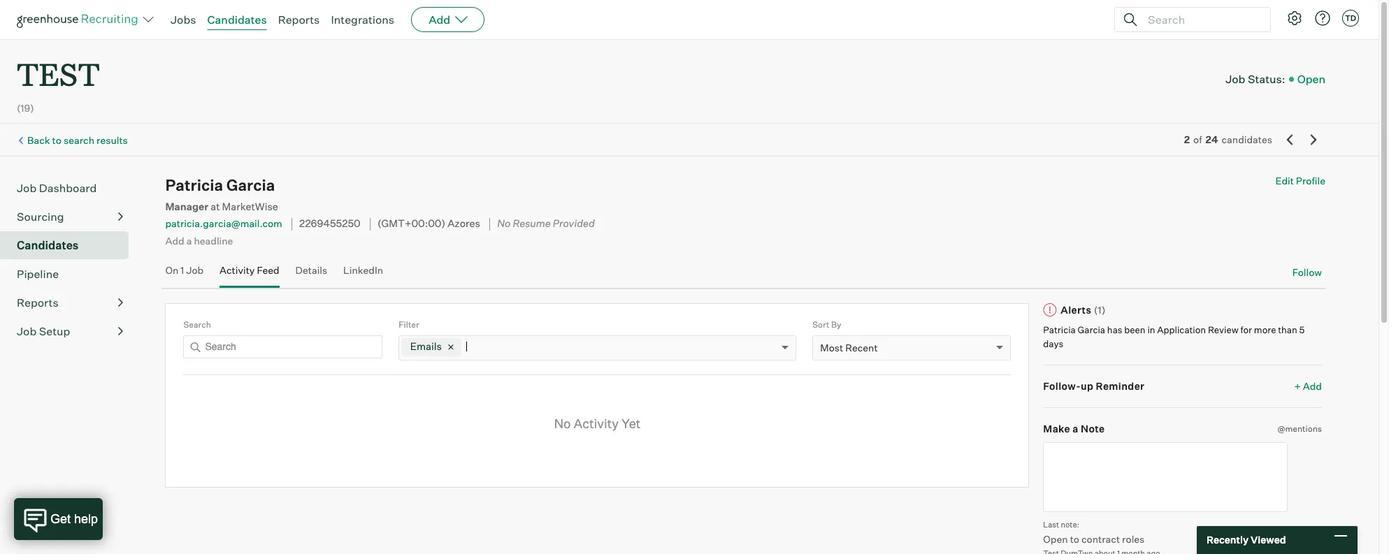 Task type: vqa. For each thing, say whether or not it's contained in the screenshot.
the Candidate inside the Add Candidate link
no



Task type: describe. For each thing, give the bounding box(es) containing it.
follow-up reminder
[[1043, 380, 1145, 392]]

last note:
[[1043, 520, 1079, 530]]

up
[[1081, 380, 1094, 392]]

garcia for patricia garcia manager at marketwise
[[226, 176, 275, 194]]

sort by
[[813, 319, 841, 330]]

a for make
[[1073, 423, 1079, 435]]

azores
[[448, 218, 480, 230]]

1 vertical spatial candidates link
[[17, 237, 123, 254]]

td
[[1345, 13, 1356, 23]]

patricia for patricia garcia has been in application review for more than 5 days
[[1043, 324, 1076, 336]]

make
[[1043, 423, 1070, 435]]

jobs
[[171, 13, 196, 27]]

test
[[17, 53, 100, 94]]

manager
[[165, 201, 208, 213]]

2 vertical spatial add
[[1303, 380, 1322, 392]]

2
[[1184, 134, 1190, 146]]

add for add a headline
[[165, 235, 184, 247]]

24
[[1206, 134, 1218, 146]]

setup
[[39, 325, 70, 339]]

contract
[[1082, 533, 1120, 545]]

jobs link
[[171, 13, 196, 27]]

td button
[[1342, 10, 1359, 27]]

edit profile
[[1275, 175, 1326, 187]]

open for open
[[1297, 72, 1326, 86]]

job for job setup
[[17, 325, 37, 339]]

alerts (1)
[[1061, 304, 1106, 316]]

1 vertical spatial reports
[[17, 296, 59, 310]]

resume
[[513, 218, 551, 230]]

search
[[64, 134, 94, 146]]

make a note
[[1043, 423, 1105, 435]]

emails
[[410, 341, 442, 353]]

recent
[[845, 342, 878, 354]]

in
[[1148, 324, 1155, 336]]

reminder
[[1096, 380, 1145, 392]]

0 vertical spatial search text field
[[1144, 9, 1258, 30]]

alerts
[[1061, 304, 1092, 316]]

@mentions
[[1278, 423, 1322, 434]]

follow link
[[1292, 266, 1322, 279]]

job dashboard
[[17, 181, 97, 195]]

status:
[[1248, 72, 1285, 86]]

most recent option
[[820, 342, 878, 354]]

patricia for patricia garcia manager at marketwise
[[165, 176, 223, 194]]

configure image
[[1286, 10, 1303, 27]]

linkedin
[[343, 264, 383, 276]]

viewed
[[1251, 534, 1286, 546]]

0 horizontal spatial search text field
[[183, 336, 382, 359]]

open to contract roles
[[1043, 533, 1145, 545]]

of
[[1193, 134, 1202, 146]]

0 vertical spatial activity
[[220, 264, 255, 276]]

job dashboard link
[[17, 180, 123, 197]]

5
[[1299, 324, 1305, 336]]

2269455250
[[299, 218, 361, 230]]

activity feed
[[220, 264, 279, 276]]

at
[[211, 201, 220, 213]]

1 horizontal spatial reports
[[278, 13, 320, 27]]

details
[[295, 264, 327, 276]]

0 vertical spatial candidates link
[[207, 13, 267, 27]]

on 1 job
[[165, 264, 204, 276]]

candidates
[[1222, 134, 1272, 146]]

than
[[1278, 324, 1297, 336]]

dashboard
[[39, 181, 97, 195]]

1 horizontal spatial candidates
[[207, 13, 267, 27]]

sourcing
[[17, 210, 64, 224]]

edit profile link
[[1275, 175, 1326, 187]]

greenhouse recruiting image
[[17, 11, 143, 28]]

(gmt+00:00) azores
[[377, 218, 480, 230]]

@mentions link
[[1278, 422, 1322, 436]]

linkedin link
[[343, 264, 383, 285]]

profile
[[1296, 175, 1326, 187]]

add for add
[[429, 13, 450, 27]]

pipeline
[[17, 267, 59, 281]]

yet
[[622, 416, 641, 431]]

back
[[27, 134, 50, 146]]

1 vertical spatial candidates
[[17, 239, 79, 253]]

sourcing link
[[17, 208, 123, 225]]



Task type: locate. For each thing, give the bounding box(es) containing it.
candidates right jobs
[[207, 13, 267, 27]]

activity feed link
[[220, 264, 279, 285]]

0 horizontal spatial activity
[[220, 264, 255, 276]]

job left status:
[[1226, 72, 1245, 86]]

add inside popup button
[[429, 13, 450, 27]]

0 vertical spatial candidates
[[207, 13, 267, 27]]

a left headline
[[186, 235, 192, 247]]

to
[[52, 134, 61, 146], [1070, 533, 1079, 545]]

reports link left integrations
[[278, 13, 320, 27]]

+ add
[[1294, 380, 1322, 392]]

0 vertical spatial open
[[1297, 72, 1326, 86]]

1 horizontal spatial activity
[[574, 416, 619, 431]]

test link
[[17, 39, 100, 97]]

0 vertical spatial garcia
[[226, 176, 275, 194]]

no resume provided
[[497, 218, 595, 230]]

1 horizontal spatial search text field
[[1144, 9, 1258, 30]]

+ add link
[[1294, 380, 1322, 393]]

integrations link
[[331, 13, 394, 27]]

job setup link
[[17, 323, 123, 340]]

more
[[1254, 324, 1276, 336]]

0 horizontal spatial a
[[186, 235, 192, 247]]

1 vertical spatial add
[[165, 235, 184, 247]]

details link
[[295, 264, 327, 285]]

1 horizontal spatial a
[[1073, 423, 1079, 435]]

recently
[[1207, 534, 1249, 546]]

open right status:
[[1297, 72, 1326, 86]]

1 vertical spatial activity
[[574, 416, 619, 431]]

(1)
[[1094, 304, 1106, 316]]

garcia for patricia garcia has been in application review for more than 5 days
[[1078, 324, 1105, 336]]

to down note:
[[1070, 533, 1079, 545]]

a for add
[[186, 235, 192, 247]]

td button
[[1339, 7, 1362, 29]]

1 horizontal spatial open
[[1297, 72, 1326, 86]]

on 1 job link
[[165, 264, 204, 285]]

back to search results
[[27, 134, 128, 146]]

0 horizontal spatial reports
[[17, 296, 59, 310]]

0 horizontal spatial garcia
[[226, 176, 275, 194]]

0 horizontal spatial patricia
[[165, 176, 223, 194]]

0 vertical spatial reports
[[278, 13, 320, 27]]

search
[[183, 319, 211, 330]]

no for no activity yet
[[554, 416, 571, 431]]

on
[[165, 264, 178, 276]]

days
[[1043, 338, 1064, 349]]

patricia garcia manager at marketwise
[[165, 176, 278, 213]]

garcia inside patricia garcia manager at marketwise
[[226, 176, 275, 194]]

garcia down alerts (1)
[[1078, 324, 1105, 336]]

reports link
[[278, 13, 320, 27], [17, 294, 123, 311]]

has
[[1107, 324, 1122, 336]]

job for job status:
[[1226, 72, 1245, 86]]

+
[[1294, 380, 1301, 392]]

0 vertical spatial to
[[52, 134, 61, 146]]

1 vertical spatial reports link
[[17, 294, 123, 311]]

filter
[[399, 319, 419, 330]]

no activity yet
[[554, 416, 641, 431]]

job right 1
[[186, 264, 204, 276]]

0 horizontal spatial reports link
[[17, 294, 123, 311]]

1 horizontal spatial no
[[554, 416, 571, 431]]

0 horizontal spatial open
[[1043, 533, 1068, 545]]

reports left integrations
[[278, 13, 320, 27]]

results
[[96, 134, 128, 146]]

note:
[[1061, 520, 1079, 530]]

0 vertical spatial patricia
[[165, 176, 223, 194]]

note
[[1081, 423, 1105, 435]]

to for open
[[1070, 533, 1079, 545]]

job for job dashboard
[[17, 181, 37, 195]]

(gmt+00:00)
[[377, 218, 445, 230]]

job up sourcing
[[17, 181, 37, 195]]

for
[[1241, 324, 1252, 336]]

reports down pipeline on the left of page
[[17, 296, 59, 310]]

1 vertical spatial search text field
[[183, 336, 382, 359]]

last
[[1043, 520, 1059, 530]]

1 vertical spatial a
[[1073, 423, 1079, 435]]

patricia.garcia@mail.com link
[[165, 218, 282, 230]]

None field
[[467, 336, 470, 360]]

1 horizontal spatial garcia
[[1078, 324, 1105, 336]]

patricia garcia has been in application review for more than 5 days
[[1043, 324, 1305, 349]]

feed
[[257, 264, 279, 276]]

1 vertical spatial open
[[1043, 533, 1068, 545]]

garcia
[[226, 176, 275, 194], [1078, 324, 1105, 336]]

open for open to contract roles
[[1043, 533, 1068, 545]]

add a headline
[[165, 235, 233, 247]]

2 of 24 candidates
[[1184, 134, 1272, 146]]

most
[[820, 342, 843, 354]]

patricia up manager
[[165, 176, 223, 194]]

patricia inside patricia garcia has been in application review for more than 5 days
[[1043, 324, 1076, 336]]

to for back
[[52, 134, 61, 146]]

0 vertical spatial no
[[497, 218, 511, 230]]

follow-
[[1043, 380, 1081, 392]]

0 horizontal spatial no
[[497, 218, 511, 230]]

no left 'resume'
[[497, 218, 511, 230]]

1 horizontal spatial to
[[1070, 533, 1079, 545]]

no left yet
[[554, 416, 571, 431]]

garcia up marketwise
[[226, 176, 275, 194]]

activity
[[220, 264, 255, 276], [574, 416, 619, 431]]

job setup
[[17, 325, 70, 339]]

marketwise
[[222, 201, 278, 213]]

Search text field
[[1144, 9, 1258, 30], [183, 336, 382, 359]]

job left setup
[[17, 325, 37, 339]]

0 horizontal spatial to
[[52, 134, 61, 146]]

headline
[[194, 235, 233, 247]]

0 horizontal spatial add
[[165, 235, 184, 247]]

patricia
[[165, 176, 223, 194], [1043, 324, 1076, 336]]

review
[[1208, 324, 1239, 336]]

patricia inside patricia garcia manager at marketwise
[[165, 176, 223, 194]]

no
[[497, 218, 511, 230], [554, 416, 571, 431]]

activity left feed
[[220, 264, 255, 276]]

1 vertical spatial no
[[554, 416, 571, 431]]

1 vertical spatial patricia
[[1043, 324, 1076, 336]]

pipeline link
[[17, 266, 123, 283]]

open down last
[[1043, 533, 1068, 545]]

1 horizontal spatial reports link
[[278, 13, 320, 27]]

job
[[1226, 72, 1245, 86], [17, 181, 37, 195], [186, 264, 204, 276], [17, 325, 37, 339]]

candidates link down sourcing link
[[17, 237, 123, 254]]

1 vertical spatial to
[[1070, 533, 1079, 545]]

integrations
[[331, 13, 394, 27]]

provided
[[553, 218, 595, 230]]

recently viewed
[[1207, 534, 1286, 546]]

add button
[[411, 7, 485, 32]]

patricia up days
[[1043, 324, 1076, 336]]

1 horizontal spatial candidates link
[[207, 13, 267, 27]]

1 vertical spatial garcia
[[1078, 324, 1105, 336]]

by
[[831, 319, 841, 330]]

reports link up job setup link
[[17, 294, 123, 311]]

(19)
[[17, 102, 34, 114]]

1
[[181, 264, 184, 276]]

candidates link right jobs
[[207, 13, 267, 27]]

0 vertical spatial a
[[186, 235, 192, 247]]

add
[[429, 13, 450, 27], [165, 235, 184, 247], [1303, 380, 1322, 392]]

None text field
[[1043, 443, 1288, 513]]

job status:
[[1226, 72, 1285, 86]]

0 horizontal spatial candidates link
[[17, 237, 123, 254]]

1 horizontal spatial patricia
[[1043, 324, 1076, 336]]

application
[[1157, 324, 1206, 336]]

garcia inside patricia garcia has been in application review for more than 5 days
[[1078, 324, 1105, 336]]

roles
[[1122, 533, 1145, 545]]

0 vertical spatial add
[[429, 13, 450, 27]]

activity left yet
[[574, 416, 619, 431]]

most recent
[[820, 342, 878, 354]]

candidates down sourcing
[[17, 239, 79, 253]]

no for no resume provided
[[497, 218, 511, 230]]

1 horizontal spatial add
[[429, 13, 450, 27]]

patricia.garcia@mail.com
[[165, 218, 282, 230]]

been
[[1124, 324, 1146, 336]]

a left note
[[1073, 423, 1079, 435]]

follow
[[1292, 266, 1322, 278]]

0 vertical spatial reports link
[[278, 13, 320, 27]]

2 horizontal spatial add
[[1303, 380, 1322, 392]]

to right back
[[52, 134, 61, 146]]

0 horizontal spatial candidates
[[17, 239, 79, 253]]

back to search results link
[[27, 134, 128, 146]]



